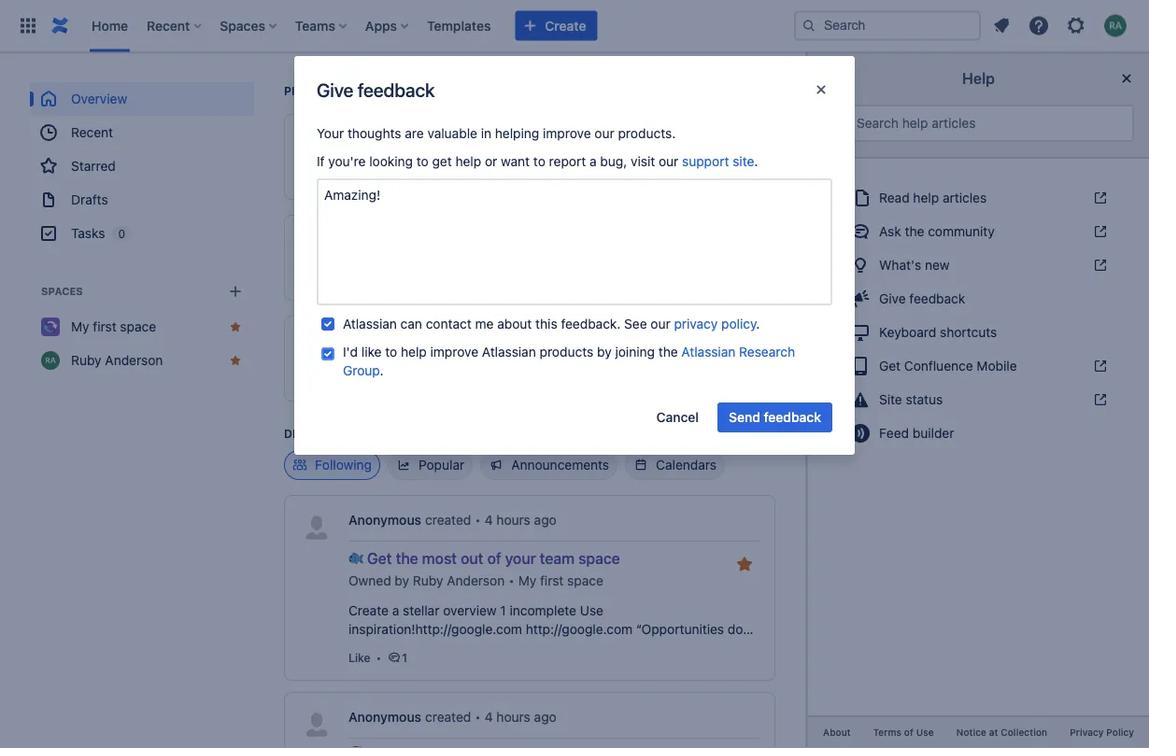 Task type: locate. For each thing, give the bounding box(es) containing it.
most inside 'link'
[[422, 550, 457, 568]]

atlassian inside atlassian research group
[[681, 344, 736, 360]]

team inside get the most out of your team space my first space
[[490, 129, 521, 145]]

to right the want
[[533, 154, 545, 169]]

5 shortcut icon image from the top
[[1089, 392, 1108, 407]]

ruby down my first space
[[71, 353, 101, 368]]

give feedback button
[[838, 284, 1119, 314]]

anonymous image
[[302, 710, 332, 740]]

visited 1 hour ago down you're
[[300, 171, 388, 184]]

1 down a
[[590, 171, 594, 184]]

the inside get the most out of your team space my first space
[[359, 129, 380, 145]]

ruby anderson link up group
[[334, 347, 408, 360]]

2 anonymous from the top
[[348, 710, 421, 725]]

mobile
[[977, 358, 1017, 374]]

visited down if
[[300, 171, 334, 184]]

:wave: image
[[553, 333, 575, 355]]

1 vertical spatial .
[[756, 316, 760, 332]]

1 horizontal spatial ruby anderson link
[[334, 347, 408, 360]]

0 vertical spatial by
[[597, 344, 612, 360]]

privacy policy link
[[1059, 725, 1145, 741]]

1
[[336, 171, 341, 184], [590, 171, 594, 184], [402, 651, 407, 664]]

3 shortcut icon image from the top
[[1089, 258, 1108, 273]]

if you're looking to get help or want to report a bug, visit our support site .
[[317, 154, 758, 169]]

get
[[334, 129, 356, 145], [879, 358, 901, 374], [367, 550, 392, 568]]

our right see
[[651, 316, 671, 332]]

1 horizontal spatial :fish: image
[[348, 549, 363, 564]]

0 vertical spatial anonymous created • 4 hours ago
[[348, 512, 557, 528]]

1 horizontal spatial get
[[367, 550, 392, 568]]

1 vertical spatial of
[[487, 550, 501, 568]]

•
[[475, 512, 481, 528], [508, 573, 514, 589], [376, 651, 381, 664], [475, 710, 481, 725]]

1 horizontal spatial give feedback
[[879, 291, 965, 306]]

overview
[[71, 91, 127, 106], [334, 331, 392, 347]]

your up • my first space
[[505, 550, 536, 568]]

our right visit
[[659, 154, 679, 169]]

0 vertical spatial give feedback
[[317, 79, 435, 101]]

home link
[[86, 11, 134, 41]]

in up or
[[481, 126, 491, 141]]

mobile icon image
[[849, 355, 872, 377]]

in inside getting started in confluence ruby anderson
[[686, 331, 697, 347]]

visited down report
[[553, 171, 587, 184]]

1 horizontal spatial by
[[597, 344, 612, 360]]

of inside 'link'
[[487, 550, 501, 568]]

team for get the most out of your team space
[[540, 550, 575, 568]]

1 right like •
[[402, 651, 407, 664]]

of inside get the most out of your team space my first space
[[442, 129, 455, 145]]

helping
[[495, 126, 539, 141]]

2 vertical spatial .
[[380, 363, 384, 378]]

give inside button
[[879, 291, 906, 306]]

1 vertical spatial spaces
[[41, 285, 83, 298]]

anonymous up :dart: icon
[[348, 710, 421, 725]]

anonymous created • 4 hours ago down popular
[[348, 512, 557, 528]]

0 horizontal spatial give
[[317, 79, 353, 101]]

0 vertical spatial created
[[425, 512, 471, 528]]

team inside 'link'
[[540, 550, 575, 568]]

4 shortcut icon image from the top
[[1089, 359, 1108, 374]]

by left joining
[[597, 344, 612, 360]]

left
[[404, 84, 431, 97]]

1 horizontal spatial overview
[[334, 331, 392, 347]]

1 vertical spatial 4 hours ago button
[[485, 708, 557, 727]]

like
[[361, 344, 382, 360]]

feedback icon image
[[849, 288, 872, 310]]

1 down you're
[[336, 171, 341, 184]]

0 vertical spatial :fish: image
[[300, 131, 322, 153]]

feedback.
[[561, 316, 621, 332]]

get right the mobile icon
[[879, 358, 901, 374]]

help down the can
[[401, 344, 427, 360]]

0 horizontal spatial confluence
[[700, 331, 772, 347]]

:fish: image
[[300, 131, 322, 153], [348, 549, 363, 564]]

terms of use
[[873, 727, 934, 738]]

4 hours ago button
[[485, 511, 557, 530], [485, 708, 557, 727]]

first inside template - project plan my first space
[[604, 145, 624, 157]]

0 horizontal spatial of
[[442, 129, 455, 145]]

2 4 hours ago button from the top
[[485, 708, 557, 727]]

1 created from the top
[[425, 512, 471, 528]]

0 horizontal spatial :fish: image
[[300, 131, 322, 153]]

2 vertical spatial hours
[[496, 710, 530, 725]]

help
[[455, 154, 481, 169], [913, 190, 939, 206], [401, 344, 427, 360]]

visited 1 hour ago
[[300, 171, 388, 184], [553, 171, 641, 184]]

visited 1 hour ago down a
[[553, 171, 641, 184]]

out
[[418, 129, 439, 145], [461, 550, 483, 568]]

1 vertical spatial hours
[[496, 512, 530, 528]]

visited for template
[[553, 171, 587, 184]]

0 vertical spatial 4 hours ago button
[[485, 511, 557, 530]]

comment icon image
[[849, 220, 872, 243]]

shortcut icon image inside site status link
[[1089, 392, 1108, 407]]

0 horizontal spatial anderson
[[105, 353, 163, 368]]

anonymous up owned by
[[348, 512, 421, 528]]

by
[[597, 344, 612, 360], [395, 573, 409, 589]]

shortcut icon image
[[1089, 191, 1108, 206], [1089, 224, 1108, 239], [1089, 258, 1108, 273], [1089, 359, 1108, 374], [1089, 392, 1108, 407]]

:fish: image up owned
[[348, 549, 363, 564]]

contact
[[426, 316, 472, 332]]

1 horizontal spatial your
[[505, 550, 536, 568]]

1 visited 1 hour ago from the left
[[300, 171, 388, 184]]

to left get in the left of the page
[[416, 154, 429, 169]]

2 visited 1 hour ago from the left
[[553, 171, 641, 184]]

give feedback down the 'what's new'
[[879, 291, 965, 306]]

shortcut icon image inside get confluence mobile link
[[1089, 359, 1108, 374]]

my first space link
[[334, 145, 403, 158], [587, 145, 656, 158], [30, 310, 254, 344], [518, 572, 603, 590]]

edit feed button
[[722, 424, 775, 443]]

to
[[416, 154, 429, 169], [533, 154, 545, 169], [385, 344, 397, 360]]

2 horizontal spatial anderson
[[614, 347, 661, 359]]

the right ask
[[905, 224, 924, 239]]

overview up recent
[[71, 91, 127, 106]]

ruby anderson
[[334, 347, 408, 359], [71, 353, 163, 368]]

popular
[[419, 457, 465, 473]]

created for anonymous image
[[425, 710, 471, 725]]

2 vertical spatial of
[[904, 727, 913, 738]]

ruby down 'getting' on the top right of the page
[[587, 347, 611, 359]]

0 horizontal spatial overview
[[71, 91, 127, 106]]

1 4 from the top
[[485, 512, 493, 528]]

0 horizontal spatial out
[[418, 129, 439, 145]]

0 horizontal spatial by
[[395, 573, 409, 589]]

2 horizontal spatial 1
[[590, 171, 594, 184]]

out inside get the most out of your team space my first space
[[418, 129, 439, 145]]

group containing overview
[[30, 82, 254, 250]]

. down like
[[380, 363, 384, 378]]

most inside get the most out of your team space my first space
[[383, 129, 415, 145]]

lightbulb icon image
[[849, 254, 872, 276]]

1 horizontal spatial give
[[879, 291, 906, 306]]

feedback up feed
[[764, 410, 821, 425]]

shortcut icon image inside 'what's new' link
[[1089, 258, 1108, 273]]

ruby anderson link down see
[[587, 347, 661, 360]]

0 horizontal spatial to
[[385, 344, 397, 360]]

by right owned
[[395, 573, 409, 589]]

0 vertical spatial out
[[418, 129, 439, 145]]

:fish: image up if
[[300, 131, 322, 153]]

atlassian down privacy policy link
[[681, 344, 736, 360]]

to right like
[[385, 344, 397, 360]]

1 anonymous from the top
[[348, 512, 421, 528]]

1 vertical spatial give feedback
[[879, 291, 965, 306]]

1 vertical spatial out
[[461, 550, 483, 568]]

0 vertical spatial team
[[490, 129, 521, 145]]

drafts link
[[30, 183, 254, 217]]

give feedback up thoughts
[[317, 79, 435, 101]]

0 horizontal spatial spaces
[[41, 285, 83, 298]]

space inside template - project plan my first space
[[627, 145, 656, 157]]

0 horizontal spatial most
[[383, 129, 415, 145]]

group
[[30, 82, 254, 250]]

team up the want
[[490, 129, 521, 145]]

improve
[[543, 126, 591, 141], [430, 344, 478, 360]]

warning icon image
[[849, 389, 872, 411]]

give right feedback icon
[[879, 291, 906, 306]]

give feedback
[[317, 79, 435, 101], [879, 291, 965, 306]]

get inside get the most out of your team space my first space
[[334, 129, 356, 145]]

templates link
[[421, 11, 496, 41]]

1 horizontal spatial spaces
[[220, 18, 265, 33]]

spaces inside popup button
[[220, 18, 265, 33]]

out for get the most out of your team space
[[461, 550, 483, 568]]

feedback inside button
[[764, 410, 821, 425]]

my inside template - project plan my first space
[[587, 145, 601, 157]]

anonymous created • 4 hours ago down comments image
[[348, 710, 557, 725]]

pick
[[284, 84, 311, 97]]

1 horizontal spatial confluence
[[904, 358, 973, 374]]

team up • my first space
[[540, 550, 575, 568]]

ruby anderson up group
[[334, 347, 408, 359]]

1 horizontal spatial improve
[[543, 126, 591, 141]]

get the most out of your team space my first space
[[334, 129, 562, 157]]

unstar image
[[733, 553, 756, 575]]

improve down the contact
[[430, 344, 478, 360]]

get for get the most out of your team space
[[367, 550, 392, 568]]

1 vertical spatial most
[[422, 550, 457, 568]]

in right started
[[686, 331, 697, 347]]

1 vertical spatial feedback
[[909, 291, 965, 306]]

get inside 'link'
[[367, 550, 392, 568]]

atlassian down about
[[482, 344, 536, 360]]

0 vertical spatial get
[[334, 129, 356, 145]]

of
[[442, 129, 455, 145], [487, 550, 501, 568], [904, 727, 913, 738]]

feedback
[[358, 79, 435, 101], [909, 291, 965, 306], [764, 410, 821, 425]]

anonymous image
[[302, 513, 332, 543]]

visited for get
[[300, 171, 334, 184]]

1 shortcut icon image from the top
[[1089, 191, 1108, 206]]

feedback down new on the top right of the page
[[909, 291, 965, 306]]

0 horizontal spatial feedback
[[358, 79, 435, 101]]

help left or
[[455, 154, 481, 169]]

the for ask the community
[[905, 224, 924, 239]]

visited 3 hours ago
[[300, 373, 395, 385]]

ruby anderson down my first space
[[71, 353, 163, 368]]

feed builder button
[[838, 418, 1119, 448]]

1 horizontal spatial of
[[487, 550, 501, 568]]

project
[[658, 129, 702, 145]]

2 shortcut icon image from the top
[[1089, 224, 1108, 239]]

1 horizontal spatial visited 1 hour ago
[[553, 171, 641, 184]]

0 vertical spatial confluence
[[700, 331, 772, 347]]

1 for template
[[590, 171, 594, 184]]

team
[[490, 129, 521, 145], [540, 550, 575, 568]]

overview up group
[[334, 331, 392, 347]]

hour for get
[[344, 171, 367, 184]]

2 4 from the top
[[485, 710, 493, 725]]

:fish: image
[[300, 131, 322, 153], [348, 549, 363, 564]]

1 vertical spatial improve
[[430, 344, 478, 360]]

confluence inside get confluence mobile link
[[904, 358, 973, 374]]

0 vertical spatial overview
[[71, 91, 127, 106]]

1 horizontal spatial 1
[[402, 651, 407, 664]]

0 vertical spatial your
[[458, 129, 486, 145]]

send
[[729, 410, 760, 425]]

the inside 'link'
[[396, 550, 418, 568]]

anderson
[[361, 347, 408, 359], [614, 347, 661, 359], [105, 353, 163, 368]]

0 horizontal spatial get
[[334, 129, 356, 145]]

2 horizontal spatial help
[[913, 190, 939, 206]]

ruby
[[334, 347, 358, 359], [587, 347, 611, 359], [71, 353, 101, 368]]

banner
[[0, 0, 1149, 52]]

1 vertical spatial in
[[686, 331, 697, 347]]

getting started in confluence ruby anderson
[[587, 331, 772, 359]]

2 horizontal spatial atlassian
[[681, 344, 736, 360]]

your up or
[[458, 129, 486, 145]]

products.
[[618, 126, 676, 141]]

2 vertical spatial our
[[651, 316, 671, 332]]

anderson up group
[[361, 347, 408, 359]]

shortcut icon image inside "read help articles" link
[[1089, 191, 1108, 206]]

out for get the most out of your team space my first space
[[418, 129, 439, 145]]

1 horizontal spatial team
[[540, 550, 575, 568]]

our
[[595, 126, 614, 141], [659, 154, 679, 169], [651, 316, 671, 332]]

out inside 'link'
[[461, 550, 483, 568]]

confluence image
[[49, 14, 71, 37]]

1 4 hours ago button from the top
[[485, 511, 557, 530]]

atlassian up like
[[343, 316, 397, 332]]

anderson down my first space
[[105, 353, 163, 368]]

close modal image
[[810, 78, 832, 101]]

you
[[377, 84, 401, 97]]

pick up where you left off
[[284, 84, 456, 97]]

shortcut icon image for community
[[1089, 224, 1108, 239]]

1 horizontal spatial feedback
[[764, 410, 821, 425]]

:sunglasses: image
[[553, 131, 575, 153], [553, 131, 575, 153]]

create a space image
[[224, 280, 247, 303]]

read
[[879, 190, 910, 206]]

overview link
[[30, 82, 254, 116]]

1 anonymous created • 4 hours ago from the top
[[348, 512, 557, 528]]

improve up report
[[543, 126, 591, 141]]

want
[[501, 154, 530, 169]]

in
[[481, 126, 491, 141], [686, 331, 697, 347]]

1 vertical spatial anonymous
[[348, 710, 421, 725]]

0 horizontal spatial :fish: image
[[300, 131, 322, 153]]

0 horizontal spatial hour
[[344, 171, 367, 184]]

1 vertical spatial :fish: image
[[348, 549, 363, 564]]

get up you're
[[334, 129, 356, 145]]

your inside get the most out of your team space my first space
[[458, 129, 486, 145]]

global element
[[11, 0, 790, 52]]

ruby anderson link down my first space
[[30, 344, 254, 377]]

hour down you're
[[344, 171, 367, 184]]

close image
[[1115, 67, 1138, 90]]

our up bug,
[[595, 126, 614, 141]]

feed builder
[[879, 426, 954, 441]]

1 vertical spatial help
[[913, 190, 939, 206]]

0 vertical spatial of
[[442, 129, 455, 145]]

1 vertical spatial get
[[879, 358, 901, 374]]

:fish: image up owned
[[348, 549, 363, 564]]

templates
[[427, 18, 491, 33]]

0 vertical spatial feedback
[[358, 79, 435, 101]]

comments image
[[387, 650, 402, 665]]

get for get confluence mobile
[[879, 358, 901, 374]]

anderson down started
[[614, 347, 661, 359]]

the up looking
[[359, 129, 380, 145]]

2 hour from the left
[[597, 171, 620, 184]]

spaces
[[220, 18, 265, 33], [41, 285, 83, 298]]

. right support
[[754, 154, 758, 169]]

get up owned by
[[367, 550, 392, 568]]

hours for anonymous image
[[496, 710, 530, 725]]

0 vertical spatial :fish: image
[[300, 131, 322, 153]]

0 horizontal spatial atlassian
[[343, 316, 397, 332]]

hour down bug,
[[597, 171, 620, 184]]

discover what's happening
[[284, 427, 460, 440]]

. up research
[[756, 316, 760, 332]]

1 horizontal spatial in
[[686, 331, 697, 347]]

started
[[637, 331, 682, 347]]

0 horizontal spatial in
[[481, 126, 491, 141]]

2 created from the top
[[425, 710, 471, 725]]

shortcut icon image inside ask the community link
[[1089, 224, 1108, 239]]

or
[[485, 154, 497, 169]]

anonymous created • 4 hours ago for anonymous icon
[[348, 512, 557, 528]]

the up owned by
[[396, 550, 418, 568]]

2 vertical spatial feedback
[[764, 410, 821, 425]]

0 horizontal spatial team
[[490, 129, 521, 145]]

0 vertical spatial spaces
[[220, 18, 265, 33]]

your inside get the most out of your team space 'link'
[[505, 550, 536, 568]]

help right read
[[913, 190, 939, 206]]

discover
[[284, 427, 342, 440]]

1 horizontal spatial hour
[[597, 171, 620, 184]]

space
[[525, 129, 562, 145], [374, 145, 403, 157], [627, 145, 656, 157], [120, 319, 156, 334], [578, 550, 620, 568], [567, 573, 603, 589]]

feed
[[879, 426, 909, 441]]

privacy
[[674, 316, 718, 332]]

1 horizontal spatial most
[[422, 550, 457, 568]]

2 anonymous created • 4 hours ago from the top
[[348, 710, 557, 725]]

my
[[334, 145, 348, 157], [587, 145, 601, 157], [71, 319, 89, 334], [518, 573, 536, 589]]

give right the pick
[[317, 79, 353, 101]]

ruby up group
[[334, 347, 358, 359]]

anonymous created • 4 hours ago for anonymous image
[[348, 710, 557, 725]]

:fish: image up if
[[300, 131, 322, 153]]

0 horizontal spatial help
[[401, 344, 427, 360]]

2 vertical spatial get
[[367, 550, 392, 568]]

1 hour from the left
[[344, 171, 367, 184]]

0 horizontal spatial your
[[458, 129, 486, 145]]

at
[[989, 727, 998, 738]]

terms
[[873, 727, 901, 738]]

like button
[[348, 650, 370, 665]]

0 vertical spatial our
[[595, 126, 614, 141]]

:dart: image
[[348, 746, 363, 748]]

you're
[[328, 154, 366, 169]]

new
[[925, 257, 950, 273]]

atlassian
[[343, 316, 397, 332], [482, 344, 536, 360], [681, 344, 736, 360]]

2 horizontal spatial feedback
[[909, 291, 965, 306]]

feedback up are
[[358, 79, 435, 101]]

1 vertical spatial anonymous created • 4 hours ago
[[348, 710, 557, 725]]

1 vertical spatial give
[[879, 291, 906, 306]]

the right joining
[[658, 344, 678, 360]]

ask
[[879, 224, 901, 239]]



Task type: describe. For each thing, give the bounding box(es) containing it.
if
[[317, 154, 325, 169]]

ask the community link
[[838, 217, 1119, 247]]

unstar this space image
[[228, 353, 243, 368]]

4 hours ago button for anonymous icon
[[485, 511, 557, 530]]

owned
[[348, 573, 391, 589]]

:fish: image for visited
[[300, 131, 322, 153]]

site status link
[[838, 385, 1119, 415]]

0 vertical spatial help
[[455, 154, 481, 169]]

0 vertical spatial hours
[[346, 373, 374, 385]]

created for anonymous icon
[[425, 512, 471, 528]]

valuable
[[427, 126, 477, 141]]

community
[[928, 224, 995, 239]]

get the most out of your team space
[[367, 550, 620, 568]]

first inside get the most out of your team space my first space
[[351, 145, 371, 157]]

up
[[314, 84, 330, 97]]

shortcut icon image for mobile
[[1089, 359, 1108, 374]]

:dart: image
[[348, 746, 363, 748]]

:fish: image for visited
[[300, 131, 322, 153]]

0 vertical spatial .
[[754, 154, 758, 169]]

atlassian research group
[[343, 344, 795, 378]]

1 horizontal spatial to
[[416, 154, 429, 169]]

unstar this space image
[[228, 319, 243, 334]]

atlassian research group link
[[343, 344, 795, 378]]

recent link
[[30, 116, 254, 149]]

visited 1 hour ago for template
[[553, 171, 641, 184]]

confluence image
[[49, 14, 71, 37]]

notice at collection
[[956, 727, 1047, 738]]

i'd like to help improve atlassian products by joining the
[[343, 344, 681, 360]]

0 horizontal spatial give feedback
[[317, 79, 435, 101]]

1 horizontal spatial ruby anderson
[[334, 347, 408, 359]]

drafts
[[71, 192, 108, 207]]

see
[[624, 316, 647, 332]]

signal icon image
[[849, 422, 872, 445]]

builder
[[913, 426, 954, 441]]

what's new link
[[838, 250, 1119, 280]]

0 horizontal spatial ruby
[[71, 353, 101, 368]]

plan
[[706, 129, 733, 145]]

site
[[733, 154, 754, 169]]

of for get the most out of your team space my first space
[[442, 129, 455, 145]]

:fish: image for owned by
[[348, 549, 363, 564]]

get confluence mobile link
[[838, 351, 1119, 381]]

settings icon image
[[1065, 14, 1087, 37]]

a
[[589, 154, 597, 169]]

support
[[682, 154, 729, 169]]

joining
[[615, 344, 655, 360]]

research
[[739, 344, 795, 360]]

2 vertical spatial help
[[401, 344, 427, 360]]

looking
[[369, 154, 413, 169]]

screen icon image
[[849, 321, 872, 344]]

team for get the most out of your team space my first space
[[490, 129, 521, 145]]

Search help articles field
[[851, 106, 1125, 140]]

keyboard
[[879, 325, 936, 340]]

4 for anonymous image
[[485, 710, 493, 725]]

site
[[879, 392, 902, 407]]

shortcut icon image for articles
[[1089, 191, 1108, 206]]

your for get the most out of your team space
[[505, 550, 536, 568]]

0 horizontal spatial ruby anderson link
[[30, 344, 254, 377]]

happening
[[393, 427, 460, 440]]

shortcuts
[[940, 325, 997, 340]]

most for get the most out of your team space
[[422, 550, 457, 568]]

your
[[317, 126, 344, 141]]

anonymous for anonymous image
[[348, 710, 421, 725]]

Search field
[[794, 11, 981, 41]]

atlassian for group
[[681, 344, 736, 360]]

owned by
[[348, 573, 413, 589]]

:notepad_spiral: image
[[300, 232, 322, 254]]

1 horizontal spatial ruby
[[334, 347, 358, 359]]

feedback inside button
[[909, 291, 965, 306]]

read help articles
[[879, 190, 987, 206]]

1 for get
[[336, 171, 341, 184]]

1 vertical spatial by
[[395, 573, 409, 589]]

starred
[[71, 158, 116, 174]]

send feedback button
[[717, 403, 832, 433]]

anonymous for anonymous icon
[[348, 512, 421, 528]]

get confluence mobile
[[879, 358, 1017, 374]]

4 hours ago button for anonymous image
[[485, 708, 557, 727]]

starred link
[[30, 149, 254, 183]]

documents icon image
[[849, 187, 872, 209]]

can
[[400, 316, 422, 332]]

2 horizontal spatial ruby anderson link
[[587, 347, 661, 360]]

articles
[[943, 190, 987, 206]]

1 vertical spatial our
[[659, 154, 679, 169]]

send feedback
[[729, 410, 821, 425]]

privacy policy link
[[674, 316, 756, 332]]

:fish: image for owned by
[[348, 549, 363, 564]]

products
[[540, 344, 594, 360]]

2 horizontal spatial of
[[904, 727, 913, 738]]

give feedback inside button
[[879, 291, 965, 306]]

where
[[332, 84, 374, 97]]

edit feed
[[722, 426, 775, 441]]

1 horizontal spatial anderson
[[361, 347, 408, 359]]

ask the community
[[879, 224, 995, 239]]

apps button
[[360, 11, 416, 41]]

what's
[[879, 257, 921, 273]]

:wave: image
[[553, 333, 575, 355]]

status
[[906, 392, 943, 407]]

announcements button
[[480, 450, 618, 480]]

of for get the most out of your team space
[[487, 550, 501, 568]]

template
[[587, 129, 645, 145]]

bug,
[[600, 154, 627, 169]]

Let us know what's on your mind text field
[[317, 178, 832, 305]]

visited left 3
[[300, 373, 334, 385]]

home
[[92, 18, 128, 33]]

this
[[535, 316, 557, 332]]

banner containing home
[[0, 0, 1149, 52]]

1 horizontal spatial atlassian
[[482, 344, 536, 360]]

ruby inside getting started in confluence ruby anderson
[[587, 347, 611, 359]]

are
[[405, 126, 424, 141]]

my first space
[[71, 319, 156, 334]]

most for get the most out of your team space my first space
[[383, 129, 415, 145]]

visit
[[631, 154, 655, 169]]

search image
[[802, 18, 816, 33]]

terms of use link
[[862, 725, 945, 741]]

about
[[497, 316, 532, 332]]

template - project plan my first space
[[587, 129, 733, 157]]

space inside get the most out of your team space 'link'
[[578, 550, 620, 568]]

4 for anonymous icon
[[485, 512, 493, 528]]

get for get the most out of your team space my first space
[[334, 129, 356, 145]]

0 horizontal spatial ruby anderson
[[71, 353, 163, 368]]

0 vertical spatial improve
[[543, 126, 591, 141]]

0 vertical spatial in
[[481, 126, 491, 141]]

site status
[[879, 392, 943, 407]]

1 vertical spatial overview
[[334, 331, 392, 347]]

hour for template
[[597, 171, 620, 184]]

like •
[[348, 651, 381, 664]]

what's new
[[879, 257, 950, 273]]

• my first space
[[508, 573, 603, 589]]

following button
[[284, 450, 380, 480]]

3
[[336, 373, 343, 385]]

:notepad_spiral: image
[[300, 232, 322, 254]]

cancel
[[656, 410, 699, 425]]

getting
[[587, 331, 633, 347]]

visited 1 hour ago for get
[[300, 171, 388, 184]]

spaces button
[[214, 11, 284, 41]]

2 horizontal spatial to
[[533, 154, 545, 169]]

feed
[[749, 426, 775, 441]]

hours for anonymous icon
[[496, 512, 530, 528]]

confluence inside getting started in confluence ruby anderson
[[700, 331, 772, 347]]

get
[[432, 154, 452, 169]]

the for get the most out of your team space
[[396, 550, 418, 568]]

policy
[[721, 316, 756, 332]]

the for get the most out of your team space my first space
[[359, 129, 380, 145]]

my inside get the most out of your team space my first space
[[334, 145, 348, 157]]

popular button
[[388, 450, 473, 480]]

privacy policy
[[1070, 727, 1134, 738]]

0 vertical spatial give
[[317, 79, 353, 101]]

atlassian for contact
[[343, 316, 397, 332]]

your for get the most out of your team space my first space
[[458, 129, 486, 145]]

anderson inside getting started in confluence ruby anderson
[[614, 347, 661, 359]]

off
[[434, 84, 456, 97]]

notice at collection link
[[945, 725, 1059, 741]]

0 horizontal spatial improve
[[430, 344, 478, 360]]

calendars button
[[625, 450, 725, 480]]



Task type: vqa. For each thing, say whether or not it's contained in the screenshot.
created
yes



